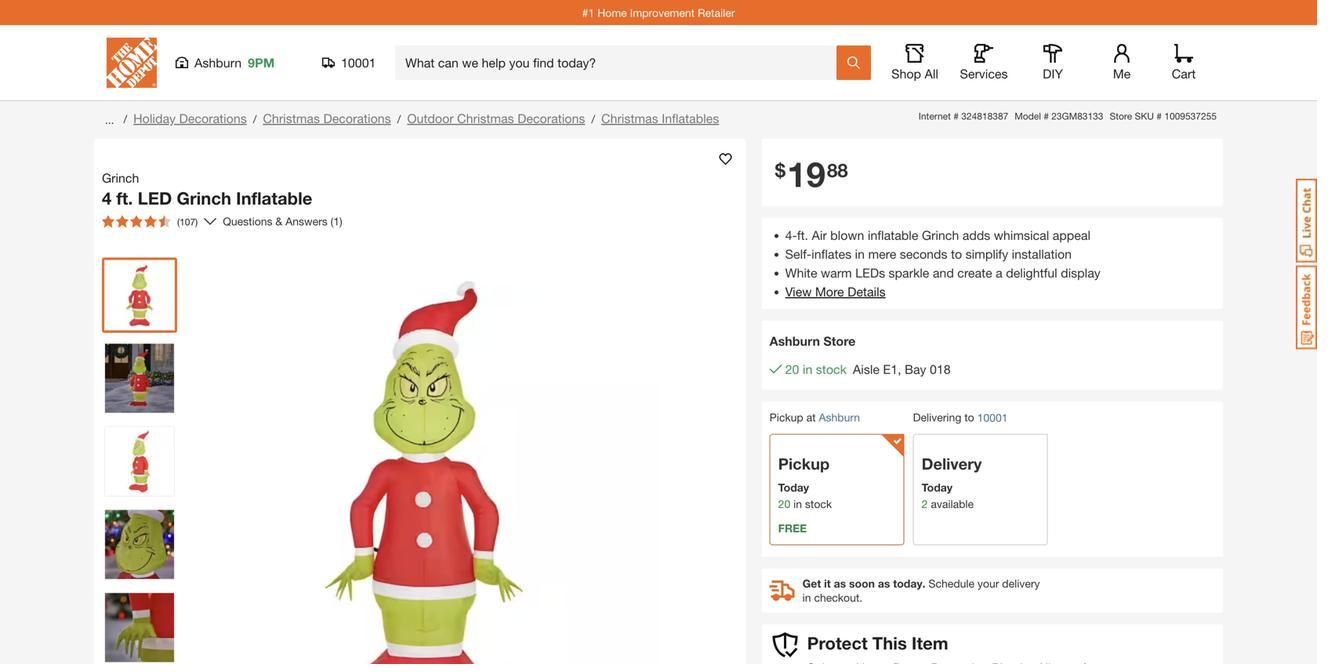 Task type: vqa. For each thing, say whether or not it's contained in the screenshot.


Task type: describe. For each thing, give the bounding box(es) containing it.
2 / from the left
[[253, 113, 257, 125]]

grinch link
[[102, 169, 145, 187]]

1 horizontal spatial grinch
[[177, 188, 231, 209]]

free
[[779, 522, 807, 535]]

23gm83133
[[1052, 111, 1104, 122]]

$ 19 88
[[775, 153, 848, 194]]

20 in stock
[[786, 362, 847, 377]]

sku
[[1135, 111, 1154, 122]]

0 vertical spatial store
[[1110, 111, 1133, 122]]

get it as soon as today.
[[803, 577, 926, 590]]

1009537255
[[1165, 111, 1217, 122]]

grinch christmas inflatables 23gm83133 e1.1 image
[[105, 344, 174, 413]]

shop all button
[[890, 44, 940, 82]]

1 christmas from the left
[[263, 111, 320, 126]]

delivery today 2 available
[[922, 454, 982, 510]]

self-
[[786, 247, 812, 261]]

blown
[[831, 228, 865, 243]]

internet
[[919, 111, 951, 122]]

... button
[[102, 109, 117, 131]]

christmas inflatables link
[[602, 111, 719, 126]]

soon
[[849, 577, 875, 590]]

this
[[873, 633, 907, 654]]

aisle
[[853, 362, 880, 377]]

(107) link
[[96, 209, 217, 234]]

2 decorations from the left
[[323, 111, 391, 126]]

324818387
[[962, 111, 1009, 122]]

all
[[925, 66, 939, 81]]

10001 inside 10001 button
[[341, 55, 376, 70]]

2 vertical spatial ashburn
[[819, 411, 860, 424]]

internet # 324818387 model # 23gm83133 store sku # 1009537255
[[919, 111, 1217, 122]]

details
[[848, 284, 886, 299]]

diy
[[1043, 66, 1063, 81]]

more
[[816, 284, 844, 299]]

pickup for pickup at ashburn
[[770, 411, 804, 424]]

grinch christmas inflatables 23gm83133 1d.4 image
[[105, 593, 174, 662]]

mere
[[869, 247, 897, 261]]

10001 button
[[322, 55, 376, 71]]

bay
[[905, 362, 927, 377]]

ft. inside 4-ft. air blown inflatable grinch adds whimsical appeal self-inflates in mere seconds to simplify installation white warm leds sparkle and create a delightful display view more details
[[797, 228, 809, 243]]

delivering to 10001
[[913, 411, 1008, 424]]

your
[[978, 577, 1000, 590]]

shop
[[892, 66, 922, 81]]

answers
[[286, 215, 328, 228]]

delivering
[[913, 411, 962, 424]]

88
[[827, 159, 848, 181]]

seconds
[[900, 247, 948, 261]]

$
[[775, 159, 786, 181]]

inflatable
[[868, 228, 919, 243]]

ashburn store
[[770, 334, 856, 349]]

whimsical
[[994, 228, 1050, 243]]

shop all
[[892, 66, 939, 81]]

appeal
[[1053, 228, 1091, 243]]

&
[[276, 215, 283, 228]]

services button
[[959, 44, 1009, 82]]

view
[[786, 284, 812, 299]]

leds
[[856, 265, 886, 280]]

... / holiday decorations / christmas decorations / outdoor christmas decorations / christmas inflatables
[[102, 111, 719, 126]]

delightful
[[1006, 265, 1058, 280]]

the home depot logo image
[[107, 38, 157, 88]]

2 as from the left
[[878, 577, 890, 590]]

3 christmas from the left
[[602, 111, 659, 126]]

grinch christmas inflatables 23gm83133 40.2 image
[[105, 427, 174, 496]]

home
[[598, 6, 627, 19]]

improvement
[[630, 6, 695, 19]]

protect this item
[[808, 633, 949, 654]]

1 as from the left
[[834, 577, 846, 590]]

ashburn for ashburn store
[[770, 334, 820, 349]]

grinch 4 ft. led grinch inflatable
[[102, 171, 312, 209]]

simplify
[[966, 247, 1009, 261]]

outdoor
[[407, 111, 454, 126]]

inflatables
[[662, 111, 719, 126]]

2
[[922, 497, 928, 510]]

0 horizontal spatial grinch
[[102, 171, 139, 185]]

018
[[930, 362, 951, 377]]

it
[[824, 577, 831, 590]]

checkout.
[[814, 591, 863, 604]]

4
[[102, 188, 112, 209]]

white
[[786, 265, 818, 280]]

19
[[787, 153, 826, 194]]

and
[[933, 265, 954, 280]]

at
[[807, 411, 816, 424]]



Task type: locate. For each thing, give the bounding box(es) containing it.
2 # from the left
[[1044, 111, 1049, 122]]

model
[[1015, 111, 1041, 122]]

grinch christmas inflatables 23gm83133 64.0 image
[[105, 261, 174, 330]]

(1)
[[331, 215, 343, 228]]

/ right ...
[[123, 113, 127, 125]]

questions
[[223, 215, 273, 228]]

3 # from the left
[[1157, 111, 1162, 122]]

to
[[951, 247, 962, 261], [965, 411, 975, 424]]

10001 right delivering
[[978, 411, 1008, 424]]

pickup
[[770, 411, 804, 424], [779, 454, 830, 473]]

1 vertical spatial store
[[824, 334, 856, 349]]

1 horizontal spatial as
[[878, 577, 890, 590]]

stock up free
[[805, 497, 832, 510]]

1 horizontal spatial to
[[965, 411, 975, 424]]

1 vertical spatial 20
[[779, 497, 791, 510]]

christmas down 9pm
[[263, 111, 320, 126]]

christmas down what can we help you find today? search field
[[602, 111, 659, 126]]

in inside the schedule your delivery in checkout.
[[803, 591, 811, 604]]

1 horizontal spatial ft.
[[797, 228, 809, 243]]

4 / from the left
[[592, 113, 595, 125]]

me button
[[1097, 44, 1147, 82]]

stock inside pickup today 20 in stock
[[805, 497, 832, 510]]

live chat image
[[1296, 179, 1318, 263]]

ashburn for ashburn 9pm
[[195, 55, 242, 70]]

0 vertical spatial stock
[[816, 362, 847, 377]]

0 vertical spatial ashburn
[[195, 55, 242, 70]]

air
[[812, 228, 827, 243]]

christmas right outdoor
[[457, 111, 514, 126]]

2 horizontal spatial decorations
[[518, 111, 585, 126]]

1 horizontal spatial christmas
[[457, 111, 514, 126]]

1 vertical spatial grinch
[[177, 188, 231, 209]]

2 christmas from the left
[[457, 111, 514, 126]]

0 horizontal spatial decorations
[[179, 111, 247, 126]]

cart link
[[1167, 44, 1202, 82]]

1 horizontal spatial store
[[1110, 111, 1133, 122]]

ashburn left 9pm
[[195, 55, 242, 70]]

inflates
[[812, 247, 852, 261]]

pickup down at
[[779, 454, 830, 473]]

pickup inside pickup today 20 in stock
[[779, 454, 830, 473]]

get
[[803, 577, 821, 590]]

9pm
[[248, 55, 275, 70]]

as right it
[[834, 577, 846, 590]]

0 vertical spatial pickup
[[770, 411, 804, 424]]

holiday
[[133, 111, 176, 126]]

0 vertical spatial grinch
[[102, 171, 139, 185]]

today inside delivery today 2 available
[[922, 481, 953, 494]]

#1 home improvement retailer
[[582, 6, 735, 19]]

today inside pickup today 20 in stock
[[779, 481, 809, 494]]

display
[[1061, 265, 1101, 280]]

pickup at ashburn
[[770, 411, 860, 424]]

store up 20 in stock
[[824, 334, 856, 349]]

available
[[931, 497, 974, 510]]

3 / from the left
[[397, 113, 401, 125]]

to inside 4-ft. air blown inflatable grinch adds whimsical appeal self-inflates in mere seconds to simplify installation white warm leds sparkle and create a delightful display view more details
[[951, 247, 962, 261]]

1 vertical spatial 10001
[[978, 411, 1008, 424]]

0 vertical spatial to
[[951, 247, 962, 261]]

ashburn
[[195, 55, 242, 70], [770, 334, 820, 349], [819, 411, 860, 424]]

# right internet
[[954, 111, 959, 122]]

0 horizontal spatial 10001
[[341, 55, 376, 70]]

decorations
[[179, 111, 247, 126], [323, 111, 391, 126], [518, 111, 585, 126]]

ashburn button
[[819, 411, 860, 424]]

schedule
[[929, 577, 975, 590]]

1 horizontal spatial #
[[1044, 111, 1049, 122]]

2 today from the left
[[922, 481, 953, 494]]

warm
[[821, 265, 852, 280]]

holiday decorations link
[[133, 111, 247, 126]]

as right soon
[[878, 577, 890, 590]]

1 horizontal spatial decorations
[[323, 111, 391, 126]]

/ down 9pm
[[253, 113, 257, 125]]

grinch up 4
[[102, 171, 139, 185]]

4-
[[786, 228, 797, 243]]

in inside pickup today 20 in stock
[[794, 497, 802, 510]]

pickup today 20 in stock
[[779, 454, 832, 510]]

services
[[960, 66, 1008, 81]]

3 decorations from the left
[[518, 111, 585, 126]]

grinch inside 4-ft. air blown inflatable grinch adds whimsical appeal self-inflates in mere seconds to simplify installation white warm leds sparkle and create a delightful display view more details
[[922, 228, 959, 243]]

ft. left the air
[[797, 228, 809, 243]]

1 horizontal spatial today
[[922, 481, 953, 494]]

view more details link
[[786, 284, 886, 299]]

#1
[[582, 6, 595, 19]]

grinch up seconds
[[922, 228, 959, 243]]

retailer
[[698, 6, 735, 19]]

0 horizontal spatial today
[[779, 481, 809, 494]]

...
[[105, 113, 114, 126]]

ashburn up 20 in stock
[[770, 334, 820, 349]]

delivery
[[922, 454, 982, 473]]

20 inside pickup today 20 in stock
[[779, 497, 791, 510]]

protect
[[808, 633, 868, 654]]

in up leds at the right of the page
[[855, 247, 865, 261]]

today for delivery
[[922, 481, 953, 494]]

today up free
[[779, 481, 809, 494]]

outdoor christmas decorations link
[[407, 111, 585, 126]]

0 horizontal spatial #
[[954, 111, 959, 122]]

0 horizontal spatial christmas
[[263, 111, 320, 126]]

e1,
[[883, 362, 902, 377]]

1 vertical spatial ft.
[[797, 228, 809, 243]]

aisle e1, bay 018
[[853, 362, 951, 377]]

4.5 stars image
[[102, 215, 171, 228]]

pickup for pickup today 20 in stock
[[779, 454, 830, 473]]

ft. right 4
[[116, 188, 133, 209]]

1 # from the left
[[954, 111, 959, 122]]

10001
[[341, 55, 376, 70], [978, 411, 1008, 424]]

1 decorations from the left
[[179, 111, 247, 126]]

adds
[[963, 228, 991, 243]]

0 horizontal spatial ft.
[[116, 188, 133, 209]]

1 horizontal spatial 10001
[[978, 411, 1008, 424]]

stock down the ashburn store at the right bottom of page
[[816, 362, 847, 377]]

today
[[779, 481, 809, 494], [922, 481, 953, 494]]

What can we help you find today? search field
[[405, 46, 836, 79]]

2 vertical spatial grinch
[[922, 228, 959, 243]]

a
[[996, 265, 1003, 280]]

2 horizontal spatial christmas
[[602, 111, 659, 126]]

store left sku
[[1110, 111, 1133, 122]]

20
[[786, 362, 800, 377], [779, 497, 791, 510]]

1 vertical spatial ashburn
[[770, 334, 820, 349]]

in down get
[[803, 591, 811, 604]]

installation
[[1012, 247, 1072, 261]]

today.
[[894, 577, 926, 590]]

led
[[138, 188, 172, 209]]

today for pickup
[[779, 481, 809, 494]]

0 vertical spatial 20
[[786, 362, 800, 377]]

pickup left at
[[770, 411, 804, 424]]

4-ft. air blown inflatable grinch adds whimsical appeal self-inflates in mere seconds to simplify installation white warm leds sparkle and create a delightful display view more details
[[786, 228, 1101, 299]]

# right "model"
[[1044, 111, 1049, 122]]

/ down what can we help you find today? search field
[[592, 113, 595, 125]]

/
[[123, 113, 127, 125], [253, 113, 257, 125], [397, 113, 401, 125], [592, 113, 595, 125]]

1 vertical spatial pickup
[[779, 454, 830, 473]]

# right sku
[[1157, 111, 1162, 122]]

2 horizontal spatial #
[[1157, 111, 1162, 122]]

feedback link image
[[1296, 265, 1318, 350]]

schedule your delivery in checkout.
[[803, 577, 1040, 604]]

1 today from the left
[[779, 481, 809, 494]]

me
[[1113, 66, 1131, 81]]

grinch christmas inflatables 23gm83133 a0.3 image
[[105, 510, 174, 579]]

stock
[[816, 362, 847, 377], [805, 497, 832, 510]]

to up and
[[951, 247, 962, 261]]

to inside delivering to 10001
[[965, 411, 975, 424]]

20 down the ashburn store at the right bottom of page
[[786, 362, 800, 377]]

1 vertical spatial to
[[965, 411, 975, 424]]

1 / from the left
[[123, 113, 127, 125]]

christmas
[[263, 111, 320, 126], [457, 111, 514, 126], [602, 111, 659, 126]]

inflatable
[[236, 188, 312, 209]]

create
[[958, 265, 993, 280]]

in up free
[[794, 497, 802, 510]]

cart
[[1172, 66, 1196, 81]]

10001 up christmas decorations link
[[341, 55, 376, 70]]

(107) button
[[96, 209, 204, 234]]

0 vertical spatial 10001
[[341, 55, 376, 70]]

0 horizontal spatial as
[[834, 577, 846, 590]]

1 vertical spatial stock
[[805, 497, 832, 510]]

20 up free
[[779, 497, 791, 510]]

0 vertical spatial ft.
[[116, 188, 133, 209]]

10001 inside delivering to 10001
[[978, 411, 1008, 424]]

(107)
[[177, 216, 198, 227]]

ft.
[[116, 188, 133, 209], [797, 228, 809, 243]]

sparkle
[[889, 265, 930, 280]]

0 horizontal spatial to
[[951, 247, 962, 261]]

/ left outdoor
[[397, 113, 401, 125]]

10001 link
[[978, 410, 1008, 426]]

grinch up (107) at the left top of page
[[177, 188, 231, 209]]

store
[[1110, 111, 1133, 122], [824, 334, 856, 349]]

to left 10001 link
[[965, 411, 975, 424]]

ashburn right at
[[819, 411, 860, 424]]

2 horizontal spatial grinch
[[922, 228, 959, 243]]

in inside 4-ft. air blown inflatable grinch adds whimsical appeal self-inflates in mere seconds to simplify installation white warm leds sparkle and create a delightful display view more details
[[855, 247, 865, 261]]

in down the ashburn store at the right bottom of page
[[803, 362, 813, 377]]

christmas decorations link
[[263, 111, 391, 126]]

ft. inside grinch 4 ft. led grinch inflatable
[[116, 188, 133, 209]]

questions & answers (1)
[[223, 215, 343, 228]]

item
[[912, 633, 949, 654]]

today up '2'
[[922, 481, 953, 494]]

0 horizontal spatial store
[[824, 334, 856, 349]]

ashburn 9pm
[[195, 55, 275, 70]]



